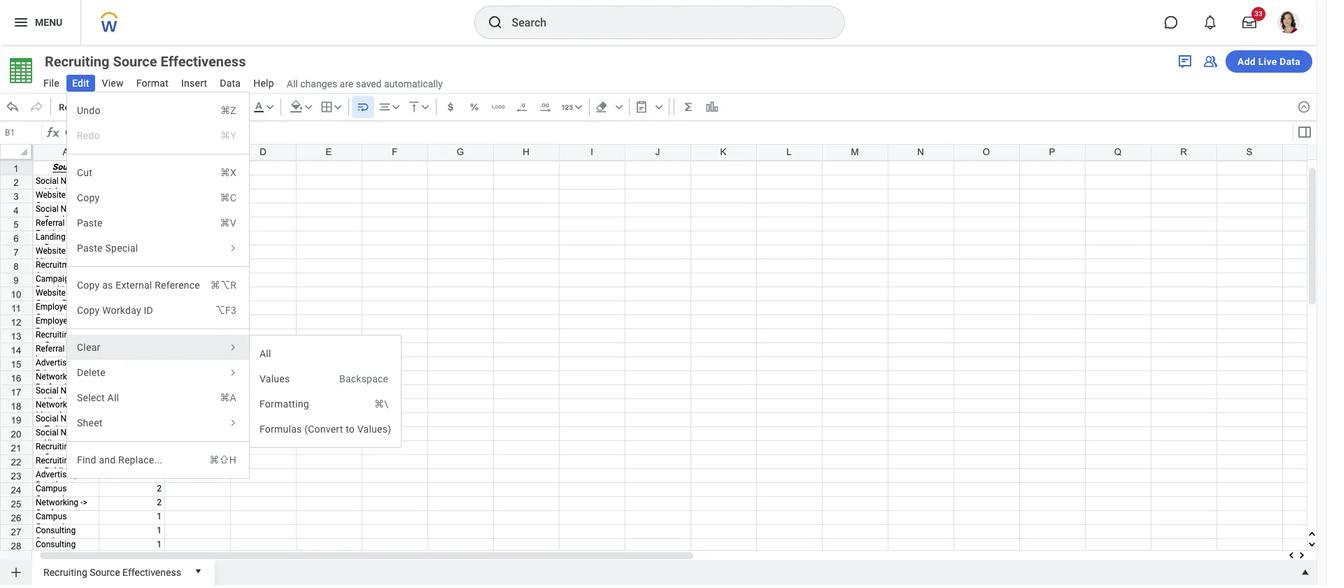 Task type: vqa. For each thing, say whether or not it's contained in the screenshot.
the & inside New Product - Consulting & Support Team Readiness
no



Task type: describe. For each thing, give the bounding box(es) containing it.
external
[[116, 280, 152, 291]]

all changes are saved automatically
[[287, 78, 443, 89]]

paste image
[[635, 100, 649, 114]]

roboto
[[59, 102, 89, 112]]

add live data button
[[1226, 50, 1313, 73]]

are
[[340, 78, 354, 89]]

backspace
[[339, 374, 389, 385]]

chevron right small image for sheet
[[227, 417, 239, 430]]

underline image
[[224, 100, 238, 114]]

Formula Bar text field
[[62, 123, 1292, 143]]

3 chevron down small image from the left
[[418, 100, 432, 114]]

2 recruiting source effectiveness button from the top
[[38, 561, 187, 583]]

chevron right small image for delete
[[227, 367, 239, 379]]

file
[[43, 78, 59, 89]]

special
[[105, 243, 138, 254]]

to
[[346, 424, 355, 435]]

all inside edit menu
[[107, 393, 119, 404]]

menu item containing paste
[[67, 211, 249, 236]]

⌘a
[[220, 393, 237, 404]]

(convert
[[305, 424, 343, 435]]

all for all
[[260, 349, 271, 360]]

effectiveness for 2nd recruiting source effectiveness button
[[123, 567, 181, 579]]

edit menu
[[66, 92, 250, 479]]

inbox large image
[[1243, 15, 1257, 29]]

1 chevron down small image from the left
[[301, 100, 315, 114]]

data inside add live data button
[[1280, 56, 1301, 67]]

⌘y
[[221, 130, 237, 141]]

menu item containing formatting
[[250, 392, 401, 417]]

delete
[[77, 367, 106, 379]]

caret up image
[[1299, 566, 1313, 580]]

formatting
[[260, 399, 309, 410]]

menu item containing copy as external reference
[[67, 273, 249, 298]]

align center image
[[378, 100, 392, 114]]

recruiting source effectiveness for 1st recruiting source effectiveness button
[[45, 53, 246, 70]]

chevron right small image for clear
[[227, 342, 239, 354]]

menu item containing select all
[[67, 386, 249, 411]]

profile logan mcneil image
[[1278, 11, 1300, 36]]

1 recruiting source effectiveness button from the top
[[38, 52, 271, 71]]

Search Workday  search field
[[512, 7, 816, 38]]

⌘x
[[220, 167, 237, 178]]

5 chevron down small image from the left
[[652, 100, 666, 114]]

workday
[[102, 305, 141, 316]]

fx image
[[45, 125, 62, 141]]

add footer ws image
[[9, 566, 23, 580]]

justify image
[[13, 14, 29, 31]]

0 vertical spatial recruiting
[[45, 53, 110, 70]]

clear menu item
[[67, 335, 249, 360]]

numbers image
[[560, 100, 574, 114]]

⌘\
[[374, 399, 389, 410]]

data inside menus menu bar
[[220, 78, 241, 89]]

chart image
[[705, 100, 719, 114]]

insert
[[181, 78, 207, 89]]

toolbar container region
[[0, 93, 1292, 121]]

menu item containing undo
[[67, 98, 249, 123]]

⌘c
[[220, 192, 237, 204]]

redo
[[77, 130, 100, 141]]

delete menu item
[[67, 360, 249, 386]]

clear menu
[[249, 335, 402, 449]]

paste for paste special
[[77, 243, 103, 254]]

automatically
[[384, 78, 443, 89]]

copy for copy workday id
[[77, 305, 100, 316]]

2 chevron down small image from the left
[[331, 100, 345, 114]]

⌘z
[[221, 105, 237, 116]]

menu item containing copy workday id
[[67, 298, 249, 323]]

recruiting source effectiveness for 2nd recruiting source effectiveness button
[[43, 567, 181, 579]]



Task type: locate. For each thing, give the bounding box(es) containing it.
paste special menu item
[[67, 236, 249, 261]]

data
[[1280, 56, 1301, 67], [220, 78, 241, 89]]

chevron right small image
[[227, 242, 239, 255], [227, 367, 239, 379]]

copy for copy
[[77, 192, 100, 204]]

2 chevron down small image from the left
[[389, 100, 403, 114]]

1 vertical spatial chevron right small image
[[227, 367, 239, 379]]

border all image
[[320, 100, 334, 114]]

help
[[253, 78, 274, 89]]

2 horizontal spatial all
[[287, 78, 298, 89]]

clear
[[77, 342, 100, 353]]

id
[[144, 305, 153, 316]]

and
[[99, 455, 116, 466]]

recruiting up edit
[[45, 53, 110, 70]]

saved
[[356, 78, 382, 89]]

chevron down small image left 'eraser' 'image'
[[572, 100, 586, 114]]

1 horizontal spatial chevron down small image
[[389, 100, 403, 114]]

replace...
[[118, 455, 162, 466]]

1 horizontal spatial all
[[260, 349, 271, 360]]

2 copy from the top
[[77, 280, 100, 291]]

2 horizontal spatial chevron down small image
[[572, 100, 586, 114]]

dollar sign image
[[443, 100, 457, 114]]

chevron down small image right 'eraser' 'image'
[[612, 100, 626, 114]]

paste left special
[[77, 243, 103, 254]]

all
[[287, 78, 298, 89], [260, 349, 271, 360], [107, 393, 119, 404]]

copy
[[77, 192, 100, 204], [77, 280, 100, 291], [77, 305, 100, 316]]

chevron down small image left dollar sign image
[[418, 100, 432, 114]]

paste up paste special
[[77, 218, 103, 229]]

menu
[[35, 17, 62, 28]]

menu item containing values
[[250, 367, 401, 392]]

chevron down small image for align center icon
[[389, 100, 403, 114]]

autosum image
[[681, 100, 695, 114]]

grid
[[0, 144, 1328, 586]]

add live data
[[1238, 56, 1301, 67]]

all up values
[[260, 349, 271, 360]]

menus menu bar
[[36, 73, 281, 95]]

copy left workday
[[77, 305, 100, 316]]

chevron down small image left align top 'image'
[[389, 100, 403, 114]]

copy as external reference
[[77, 280, 200, 291]]

3 copy from the top
[[77, 305, 100, 316]]

source
[[113, 53, 157, 70], [90, 567, 120, 579]]

copy down cut
[[77, 192, 100, 204]]

as
[[102, 280, 113, 291]]

chevron right small image for paste special
[[227, 242, 239, 255]]

1 horizontal spatial data
[[1280, 56, 1301, 67]]

remove zero image
[[515, 100, 529, 114]]

values
[[260, 374, 290, 385]]

effectiveness
[[161, 53, 246, 70], [123, 567, 181, 579]]

chevron down small image right paste "icon"
[[652, 100, 666, 114]]

1 vertical spatial all
[[260, 349, 271, 360]]

formulas
[[260, 424, 302, 435]]

data up underline image
[[220, 78, 241, 89]]

chevron right small image inside clear menu item
[[227, 342, 239, 354]]

values)
[[357, 424, 391, 435]]

2 chevron right small image from the top
[[227, 417, 239, 430]]

1 vertical spatial paste
[[77, 243, 103, 254]]

copy workday id
[[77, 305, 153, 316]]

None text field
[[1, 123, 41, 143]]

1 vertical spatial recruiting source effectiveness
[[43, 567, 181, 579]]

add
[[1238, 56, 1256, 67]]

0 vertical spatial chevron right small image
[[227, 342, 239, 354]]

align top image
[[407, 100, 421, 114]]

chevron right small image down ⌥f3
[[227, 342, 239, 354]]

find and replace...
[[77, 455, 162, 466]]

sheet
[[77, 418, 103, 429]]

all inside all changes are saved automatically button
[[287, 78, 298, 89]]

⌥f3
[[215, 305, 237, 316]]

effectiveness up the insert
[[161, 53, 246, 70]]

1 copy from the top
[[77, 192, 100, 204]]

0 vertical spatial data
[[1280, 56, 1301, 67]]

2 chevron right small image from the top
[[227, 367, 239, 379]]

paste for paste
[[77, 218, 103, 229]]

notifications large image
[[1204, 15, 1218, 29]]

menu item
[[67, 98, 249, 123], [67, 123, 249, 148], [67, 160, 249, 185], [67, 185, 249, 211], [67, 211, 249, 236], [67, 273, 249, 298], [67, 298, 249, 323], [250, 367, 401, 392], [67, 386, 249, 411], [250, 392, 401, 417], [67, 448, 249, 473]]

1 chevron down small image from the left
[[263, 100, 277, 114]]

paste special
[[77, 243, 138, 254]]

0 vertical spatial chevron right small image
[[227, 242, 239, 255]]

chevron right small image inside sheet menu item
[[227, 417, 239, 430]]

0 horizontal spatial all
[[107, 393, 119, 404]]

⌘⇧h
[[209, 455, 237, 466]]

1 vertical spatial data
[[220, 78, 241, 89]]

format
[[136, 78, 169, 89]]

0 vertical spatial recruiting source effectiveness
[[45, 53, 246, 70]]

all changes are saved automatically button
[[281, 77, 443, 91]]

1 vertical spatial chevron right small image
[[227, 417, 239, 430]]

1 vertical spatial copy
[[77, 280, 100, 291]]

⌘v
[[220, 218, 237, 229]]

select
[[77, 393, 105, 404]]

undo l image
[[6, 100, 20, 114]]

chevron right small image up ⌘a
[[227, 367, 239, 379]]

3 chevron down small image from the left
[[572, 100, 586, 114]]

1 vertical spatial effectiveness
[[123, 567, 181, 579]]

text wrap image
[[356, 100, 370, 114]]

33 button
[[1235, 7, 1266, 38]]

chevron right small image inside paste special menu item
[[227, 242, 239, 255]]

chevron up circle image
[[1298, 100, 1312, 114]]

percentage image
[[467, 100, 481, 114]]

0 horizontal spatial data
[[220, 78, 241, 89]]

0 vertical spatial all
[[287, 78, 298, 89]]

search image
[[487, 14, 504, 31]]

0 vertical spatial copy
[[77, 192, 100, 204]]

recruiting source effectiveness button
[[38, 52, 271, 71], [38, 561, 187, 583]]

chevron down small image for numbers image
[[572, 100, 586, 114]]

recruiting right add footer ws icon
[[43, 567, 87, 579]]

all for all changes are saved automatically
[[287, 78, 298, 89]]

thousands comma image
[[491, 100, 505, 114]]

chevron right small image down ⌘a
[[227, 417, 239, 430]]

cut
[[77, 167, 92, 178]]

media classroom image
[[1202, 53, 1219, 70]]

menu item containing redo
[[67, 123, 249, 148]]

effectiveness for 1st recruiting source effectiveness button
[[161, 53, 246, 70]]

select all
[[77, 393, 119, 404]]

formula editor image
[[1296, 124, 1313, 141]]

find
[[77, 455, 96, 466]]

roboto button
[[54, 96, 130, 118]]

undo
[[77, 105, 101, 116]]

2 paste from the top
[[77, 243, 103, 254]]

all left changes
[[287, 78, 298, 89]]

1 chevron right small image from the top
[[227, 342, 239, 354]]

sheet menu item
[[67, 411, 249, 436]]

reference
[[155, 280, 200, 291]]

1 vertical spatial source
[[90, 567, 120, 579]]

0 vertical spatial source
[[113, 53, 157, 70]]

chevron right small image down ⌘v
[[227, 242, 239, 255]]

1 vertical spatial recruiting source effectiveness button
[[38, 561, 187, 583]]

33
[[1255, 10, 1263, 17]]

caret down small image
[[191, 565, 205, 579]]

data right live
[[1280, 56, 1301, 67]]

chevron down small image down help
[[263, 100, 277, 114]]

menu item containing copy
[[67, 185, 249, 211]]

menu button
[[0, 0, 81, 45]]

eraser image
[[595, 100, 609, 114]]

menu item containing cut
[[67, 160, 249, 185]]

all inside clear menu
[[260, 349, 271, 360]]

1 chevron right small image from the top
[[227, 242, 239, 255]]

recruiting source effectiveness
[[45, 53, 246, 70], [43, 567, 181, 579]]

copy left "as" at left
[[77, 280, 100, 291]]

chevron down small image left border all icon
[[301, 100, 315, 114]]

all right select
[[107, 393, 119, 404]]

changes
[[300, 78, 337, 89]]

menu item containing find and replace...
[[67, 448, 249, 473]]

0 vertical spatial effectiveness
[[161, 53, 246, 70]]

4 chevron down small image from the left
[[612, 100, 626, 114]]

1 paste from the top
[[77, 218, 103, 229]]

add zero image
[[539, 100, 553, 114]]

chevron down small image
[[301, 100, 315, 114], [331, 100, 345, 114], [418, 100, 432, 114], [612, 100, 626, 114], [652, 100, 666, 114]]

chevron down small image down are on the left of page
[[331, 100, 345, 114]]

2 vertical spatial copy
[[77, 305, 100, 316]]

activity stream image
[[1177, 53, 1194, 70]]

⌘⌥r
[[210, 280, 237, 291]]

2 vertical spatial all
[[107, 393, 119, 404]]

paste
[[77, 218, 103, 229], [77, 243, 103, 254]]

0 horizontal spatial chevron down small image
[[263, 100, 277, 114]]

view
[[102, 78, 124, 89]]

copy for copy as external reference
[[77, 280, 100, 291]]

recruiting
[[45, 53, 110, 70], [43, 567, 87, 579]]

1 vertical spatial recruiting
[[43, 567, 87, 579]]

0 vertical spatial recruiting source effectiveness button
[[38, 52, 271, 71]]

live
[[1259, 56, 1278, 67]]

formulas (convert to values)
[[260, 424, 391, 435]]

chevron right small image
[[227, 342, 239, 354], [227, 417, 239, 430]]

edit
[[72, 78, 89, 89]]

chevron down small image
[[263, 100, 277, 114], [389, 100, 403, 114], [572, 100, 586, 114]]

0 vertical spatial paste
[[77, 218, 103, 229]]

effectiveness left caret down small 'image'
[[123, 567, 181, 579]]

chevron right small image inside delete menu item
[[227, 367, 239, 379]]



